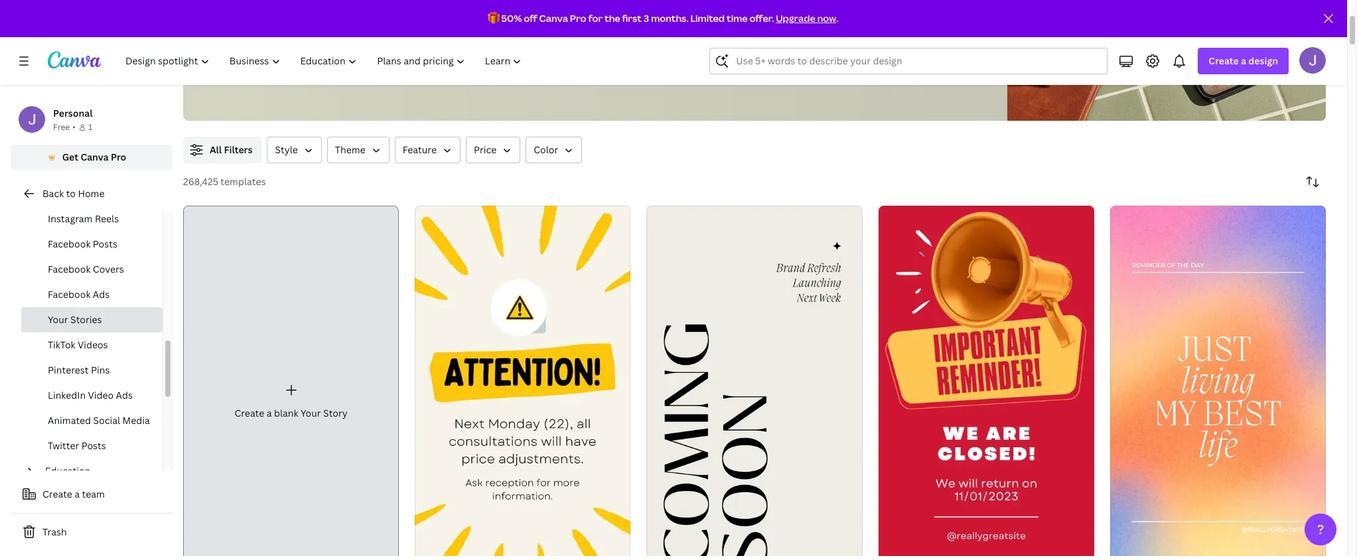 Task type: locate. For each thing, give the bounding box(es) containing it.
your up 'but'
[[437, 18, 460, 33]]

ads down covers
[[93, 288, 110, 301]]

your up tiktok
[[48, 313, 68, 326]]

your
[[48, 313, 68, 326], [301, 407, 321, 420]]

posts
[[93, 238, 117, 250], [81, 439, 106, 452]]

canva's
[[226, 18, 266, 33]]

1 horizontal spatial a
[[267, 407, 272, 420]]

covers
[[93, 263, 124, 276]]

customizable
[[294, 18, 362, 33]]

2 horizontal spatial a
[[1241, 54, 1247, 67]]

media
[[123, 414, 150, 427]]

Search search field
[[736, 48, 1100, 74]]

0 horizontal spatial pro
[[111, 151, 126, 163]]

limited
[[691, 12, 725, 25]]

facebook covers link
[[21, 257, 163, 282]]

2 vertical spatial facebook
[[48, 288, 91, 301]]

pink modern attention important reminder instagram story image
[[879, 206, 1095, 556]]

theme
[[335, 143, 366, 156]]

create a team
[[42, 488, 105, 501]]

your stories
[[48, 313, 102, 326]]

create inside dropdown button
[[1209, 54, 1239, 67]]

0 horizontal spatial for
[[419, 18, 434, 33]]

story
[[323, 407, 348, 420]]

facebook covers
[[48, 263, 124, 276]]

facebook up facebook ads
[[48, 263, 91, 276]]

posts for twitter posts
[[81, 439, 106, 452]]

your right 'blank' at the bottom left of page
[[301, 407, 321, 420]]

that
[[295, 35, 316, 50]]

1 vertical spatial ads
[[116, 389, 133, 402]]

0 vertical spatial templates
[[365, 18, 416, 33]]

instagram reels
[[48, 212, 119, 225]]

3
[[644, 12, 649, 25]]

1 horizontal spatial for
[[588, 12, 603, 25]]

0 horizontal spatial create
[[42, 488, 72, 501]]

.
[[837, 12, 839, 25]]

team
[[82, 488, 105, 501]]

a left team
[[75, 488, 80, 501]]

1 vertical spatial a
[[267, 407, 272, 420]]

templates down filters
[[221, 175, 266, 188]]

facebook posts link
[[21, 232, 163, 257]]

0 vertical spatial canva
[[539, 12, 568, 25]]

posts down animated social media link at the left bottom of page
[[81, 439, 106, 452]]

stories
[[70, 313, 102, 326]]

instagram
[[48, 212, 93, 225]]

color
[[534, 143, 559, 156]]

create down the education
[[42, 488, 72, 501]]

posts down reels
[[93, 238, 117, 250]]

1
[[88, 121, 92, 133]]

stories
[[463, 18, 497, 33]]

tiktok videos link
[[21, 333, 163, 358]]

canva
[[539, 12, 568, 25], [81, 151, 109, 163]]

0 vertical spatial create
[[1209, 54, 1239, 67]]

feature
[[403, 143, 437, 156]]

create a team button
[[11, 481, 173, 508]]

1 vertical spatial pro
[[111, 151, 126, 163]]

to
[[66, 187, 76, 200]]

style
[[275, 143, 298, 156]]

a inside button
[[75, 488, 80, 501]]

facebook posts
[[48, 238, 117, 250]]

canva right get
[[81, 151, 109, 163]]

a inside dropdown button
[[1241, 54, 1247, 67]]

can't
[[394, 35, 420, 50]]

None search field
[[710, 48, 1108, 74]]

create for create a blank your story
[[235, 407, 264, 420]]

tiktok videos
[[48, 339, 108, 351]]

facebook for facebook ads
[[48, 288, 91, 301]]

0 horizontal spatial templates
[[221, 175, 266, 188]]

animated
[[48, 414, 91, 427]]

50%
[[502, 12, 522, 25]]

0 vertical spatial pro
[[570, 12, 587, 25]]

1 vertical spatial canva
[[81, 151, 109, 163]]

for
[[588, 12, 603, 25], [419, 18, 434, 33]]

create a design
[[1209, 54, 1279, 67]]

0 vertical spatial your
[[437, 18, 460, 33]]

your down customizable
[[319, 35, 342, 50]]

1 vertical spatial your
[[301, 407, 321, 420]]

create left design
[[1209, 54, 1239, 67]]

0 horizontal spatial canva
[[81, 151, 109, 163]]

1 horizontal spatial your
[[437, 18, 460, 33]]

1 horizontal spatial canva
[[539, 12, 568, 25]]

media
[[548, 18, 579, 33]]

1 facebook from the top
[[48, 238, 91, 250]]

•
[[73, 121, 76, 133]]

help
[[422, 35, 445, 50]]

back
[[42, 187, 64, 200]]

personal
[[53, 107, 93, 119]]

pro left the
[[570, 12, 587, 25]]

trash
[[42, 526, 67, 538]]

beige minimalistic modern coming soon launch instagram story image
[[647, 206, 863, 556]]

for up "help"
[[419, 18, 434, 33]]

but
[[447, 35, 465, 50]]

0 horizontal spatial a
[[75, 488, 80, 501]]

twitter
[[48, 439, 79, 452]]

facebook up your stories
[[48, 288, 91, 301]]

templates up can't
[[365, 18, 416, 33]]

1 horizontal spatial pro
[[570, 12, 587, 25]]

🎁 50% off canva pro for the first 3 months. limited time offer. upgrade now .
[[488, 12, 839, 25]]

style button
[[267, 137, 322, 163]]

1 vertical spatial your
[[319, 35, 342, 50]]

1 horizontal spatial ads
[[116, 389, 133, 402]]

hit
[[468, 35, 482, 50]]

social
[[516, 18, 545, 33]]

3 facebook from the top
[[48, 288, 91, 301]]

Sort by button
[[1300, 169, 1326, 195]]

1 vertical spatial templates
[[221, 175, 266, 188]]

free •
[[53, 121, 76, 133]]

use canva's free, customizable templates for your stories on social media and create thumb- stopping content that your audience can't help but hit "like."
[[204, 18, 677, 50]]

all filters
[[210, 143, 253, 156]]

ads right video
[[116, 389, 133, 402]]

linkedin video ads link
[[21, 383, 163, 408]]

2 facebook from the top
[[48, 263, 91, 276]]

for inside use canva's free, customizable templates for your stories on social media and create thumb- stopping content that your audience can't help but hit "like."
[[419, 18, 434, 33]]

pro up back to home link
[[111, 151, 126, 163]]

1 horizontal spatial templates
[[365, 18, 416, 33]]

1 vertical spatial posts
[[81, 439, 106, 452]]

templates
[[365, 18, 416, 33], [221, 175, 266, 188]]

0 vertical spatial a
[[1241, 54, 1247, 67]]

instagram reels link
[[21, 206, 163, 232]]

back to home
[[42, 187, 105, 200]]

create for create a design
[[1209, 54, 1239, 67]]

0 horizontal spatial your
[[48, 313, 68, 326]]

facebook down instagram
[[48, 238, 91, 250]]

create inside button
[[42, 488, 72, 501]]

pro inside button
[[111, 151, 126, 163]]

0 vertical spatial posts
[[93, 238, 117, 250]]

facebook for facebook covers
[[48, 263, 91, 276]]

use
[[204, 18, 224, 33]]

create left 'blank' at the bottom left of page
[[235, 407, 264, 420]]

0 horizontal spatial your
[[319, 35, 342, 50]]

canva right off
[[539, 12, 568, 25]]

268,425
[[183, 175, 218, 188]]

2 horizontal spatial create
[[1209, 54, 1239, 67]]

create a design button
[[1199, 48, 1289, 74]]

1 horizontal spatial your
[[301, 407, 321, 420]]

first
[[622, 12, 642, 25]]

create
[[604, 18, 636, 33]]

0 vertical spatial facebook
[[48, 238, 91, 250]]

2 vertical spatial create
[[42, 488, 72, 501]]

for left the
[[588, 12, 603, 25]]

for for pro
[[588, 12, 603, 25]]

1 vertical spatial facebook
[[48, 263, 91, 276]]

get canva pro
[[62, 151, 126, 163]]

2 vertical spatial a
[[75, 488, 80, 501]]

facebook ads link
[[21, 282, 163, 307]]

1 horizontal spatial create
[[235, 407, 264, 420]]

ads
[[93, 288, 110, 301], [116, 389, 133, 402]]

a left 'blank' at the bottom left of page
[[267, 407, 272, 420]]

0 vertical spatial ads
[[93, 288, 110, 301]]

a left design
[[1241, 54, 1247, 67]]

1 vertical spatial create
[[235, 407, 264, 420]]

0 vertical spatial your
[[48, 313, 68, 326]]

create for create a team
[[42, 488, 72, 501]]

create a blank your story link
[[183, 206, 399, 556]]



Task type: vqa. For each thing, say whether or not it's contained in the screenshot.
fourth option from the bottom of the page
no



Task type: describe. For each thing, give the bounding box(es) containing it.
price button
[[466, 137, 521, 163]]

a for blank
[[267, 407, 272, 420]]

a for team
[[75, 488, 80, 501]]

twitter posts
[[48, 439, 106, 452]]

ads inside "link"
[[116, 389, 133, 402]]

🎁
[[488, 12, 500, 25]]

price
[[474, 143, 497, 156]]

animated social media link
[[21, 408, 163, 434]]

social
[[93, 414, 120, 427]]

free,
[[268, 18, 291, 33]]

the
[[605, 12, 620, 25]]

268,425 templates
[[183, 175, 266, 188]]

jacob simon image
[[1300, 47, 1326, 74]]

orange pink textured gradient motivational quote instagram story image
[[1111, 206, 1326, 556]]

a for design
[[1241, 54, 1247, 67]]

pinterest
[[48, 364, 89, 376]]

create a blank your story
[[235, 407, 348, 420]]

months.
[[651, 12, 689, 25]]

filters
[[224, 143, 253, 156]]

content
[[252, 35, 292, 50]]

reels
[[95, 212, 119, 225]]

color button
[[526, 137, 582, 163]]

education link
[[40, 459, 155, 484]]

templates inside use canva's free, customizable templates for your stories on social media and create thumb- stopping content that your audience can't help but hit "like."
[[365, 18, 416, 33]]

animated social media
[[48, 414, 150, 427]]

video
[[88, 389, 114, 402]]

thumb-
[[639, 18, 677, 33]]

yellow modern warning with sun rays instagram story image
[[415, 206, 631, 556]]

tiktok
[[48, 339, 75, 351]]

home
[[78, 187, 105, 200]]

upgrade
[[776, 12, 816, 25]]

audience
[[345, 35, 392, 50]]

free
[[53, 121, 70, 133]]

all filters button
[[183, 137, 262, 163]]

get canva pro button
[[11, 145, 173, 170]]

top level navigation element
[[117, 48, 533, 74]]

pinterest pins
[[48, 364, 110, 376]]

feature button
[[395, 137, 461, 163]]

linkedin video ads
[[48, 389, 133, 402]]

blank
[[274, 407, 298, 420]]

on
[[500, 18, 513, 33]]

get
[[62, 151, 78, 163]]

pinterest pins link
[[21, 358, 163, 383]]

time
[[727, 12, 748, 25]]

facebook ads
[[48, 288, 110, 301]]

create a blank your story element
[[183, 206, 399, 556]]

facebook for facebook posts
[[48, 238, 91, 250]]

all
[[210, 143, 222, 156]]

videos
[[78, 339, 108, 351]]

0 horizontal spatial ads
[[93, 288, 110, 301]]

back to home link
[[11, 181, 173, 207]]

education
[[45, 465, 90, 477]]

linkedin
[[48, 389, 86, 402]]

canva inside button
[[81, 151, 109, 163]]

pins
[[91, 364, 110, 376]]

trash link
[[11, 519, 173, 546]]

offer.
[[750, 12, 774, 25]]

"like."
[[484, 35, 512, 50]]

twitter posts link
[[21, 434, 163, 459]]

upgrade now button
[[776, 12, 837, 25]]

design
[[1249, 54, 1279, 67]]

for for templates
[[419, 18, 434, 33]]

posts for facebook posts
[[93, 238, 117, 250]]

and
[[582, 18, 601, 33]]

off
[[524, 12, 538, 25]]

stopping
[[204, 35, 250, 50]]



